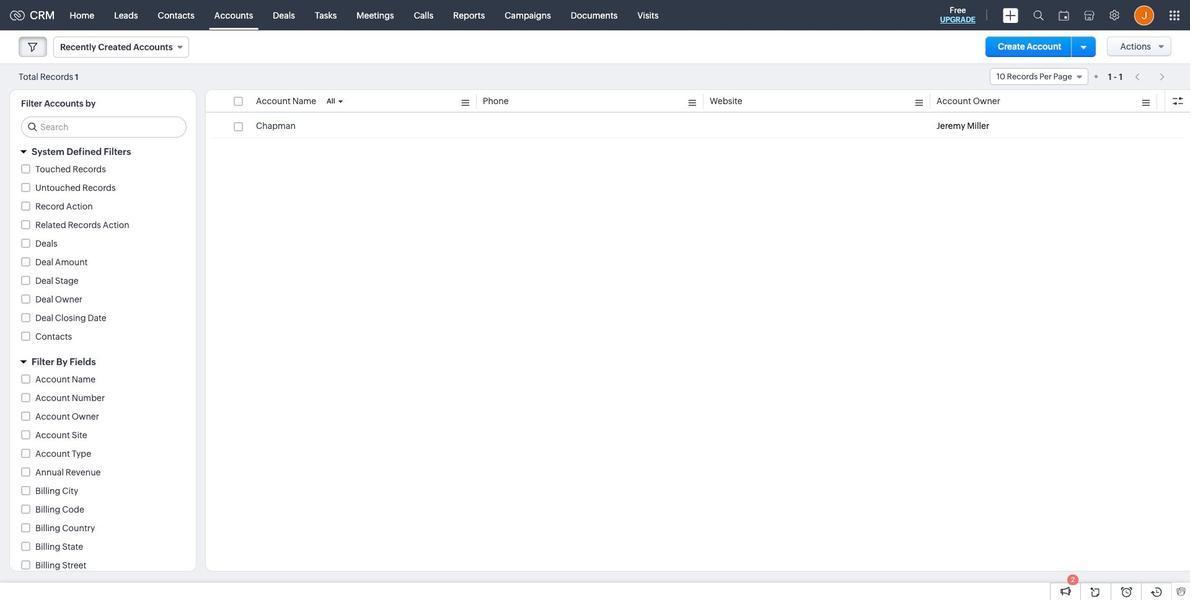 Task type: describe. For each thing, give the bounding box(es) containing it.
search image
[[1034, 10, 1044, 20]]

Search text field
[[22, 117, 186, 137]]

profile image
[[1135, 5, 1154, 25]]

calendar image
[[1059, 10, 1070, 20]]

profile element
[[1127, 0, 1162, 30]]

logo image
[[10, 10, 25, 20]]



Task type: vqa. For each thing, say whether or not it's contained in the screenshot.
size field
no



Task type: locate. For each thing, give the bounding box(es) containing it.
search element
[[1026, 0, 1052, 30]]

create menu element
[[996, 0, 1026, 30]]

create menu image
[[1003, 8, 1019, 23]]

None field
[[53, 37, 189, 58], [990, 68, 1089, 85], [53, 37, 189, 58], [990, 68, 1089, 85]]

navigation
[[1129, 68, 1172, 86]]



